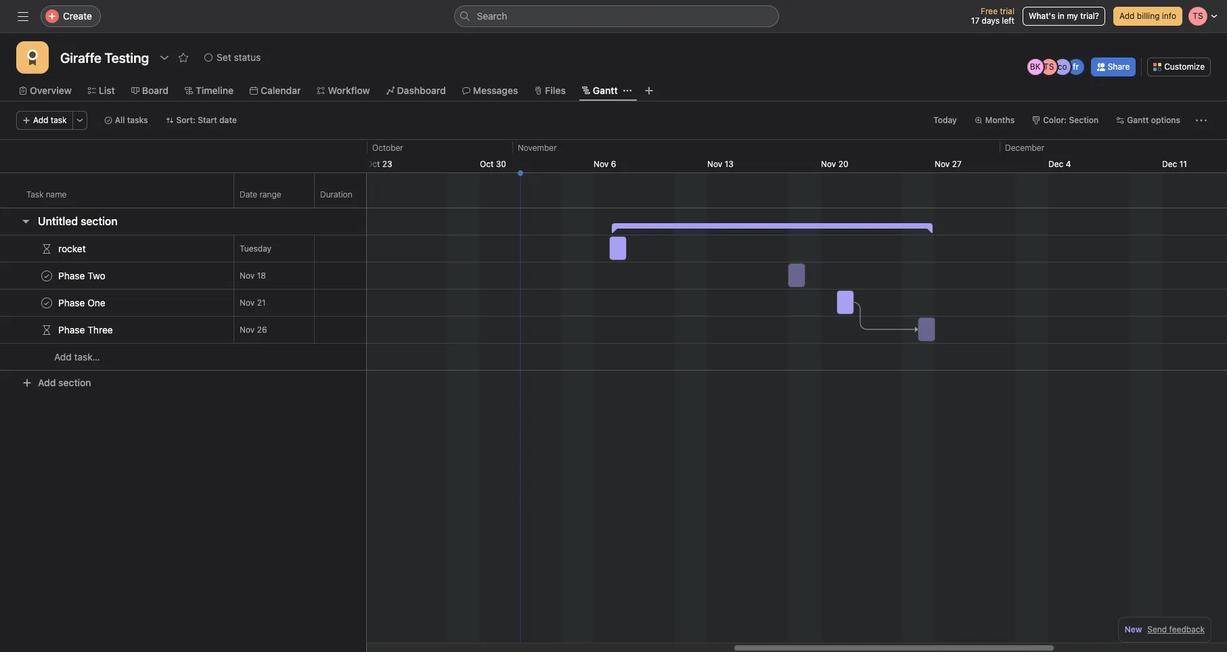 Task type: vqa. For each thing, say whether or not it's contained in the screenshot.
the bottom section
yes



Task type: locate. For each thing, give the bounding box(es) containing it.
more actions image right options
[[1197, 115, 1207, 126]]

1 vertical spatial gantt
[[1128, 115, 1149, 125]]

color: section button
[[1027, 111, 1105, 130]]

add billing info
[[1120, 11, 1177, 21]]

dec 11
[[1163, 159, 1188, 169]]

None text field
[[315, 264, 421, 288]]

Phase Three text field
[[56, 323, 117, 337]]

completed checkbox inside phase one cell
[[39, 295, 55, 311]]

search list box
[[454, 5, 779, 27]]

more actions image right task
[[76, 116, 84, 125]]

gantt left options
[[1128, 115, 1149, 125]]

dec
[[1049, 159, 1064, 169], [1163, 159, 1178, 169]]

1 vertical spatial completed image
[[39, 295, 55, 311]]

1 vertical spatial section
[[58, 377, 91, 389]]

color:
[[1044, 115, 1067, 125]]

dec left 11
[[1163, 159, 1178, 169]]

1 horizontal spatial more actions image
[[1197, 115, 1207, 126]]

oct 23
[[366, 159, 392, 169]]

2 completed image from the top
[[39, 295, 55, 311]]

add task
[[33, 115, 67, 125]]

completed checkbox for nov 18
[[39, 268, 55, 284]]

0 horizontal spatial gantt
[[593, 85, 618, 96]]

calendar link
[[250, 83, 301, 98]]

1 completed image from the top
[[39, 268, 55, 284]]

0 vertical spatial section
[[81, 215, 118, 228]]

completed checkbox up dependencies image
[[39, 295, 55, 311]]

oct for oct 23
[[366, 159, 380, 169]]

add inside row
[[54, 351, 72, 363]]

Completed checkbox
[[39, 268, 55, 284], [39, 295, 55, 311]]

add section button
[[16, 371, 97, 395]]

gantt inside button
[[1128, 115, 1149, 125]]

co
[[1058, 62, 1068, 72]]

gantt link
[[582, 83, 618, 98]]

oct left 30
[[480, 159, 494, 169]]

nov left 20 on the top right
[[821, 159, 837, 169]]

completed checkbox for nov 21
[[39, 295, 55, 311]]

None text field
[[57, 45, 152, 70], [315, 237, 421, 261], [315, 291, 421, 315], [315, 318, 421, 342], [57, 45, 152, 70], [315, 237, 421, 261], [315, 291, 421, 315], [315, 318, 421, 342]]

section for add section
[[58, 377, 91, 389]]

nov left 18
[[240, 271, 255, 281]]

expand sidebar image
[[18, 11, 28, 22]]

what's in my trial? button
[[1023, 7, 1106, 26]]

share button
[[1091, 58, 1136, 77]]

oct 30
[[480, 159, 506, 169]]

add for add task…
[[54, 351, 72, 363]]

overview link
[[19, 83, 72, 98]]

23
[[382, 159, 392, 169]]

create
[[63, 10, 92, 22]]

1 completed checkbox from the top
[[39, 268, 55, 284]]

duration
[[320, 189, 353, 199]]

completed checkbox down dependencies icon
[[39, 268, 55, 284]]

date
[[219, 115, 237, 125]]

0 vertical spatial completed checkbox
[[39, 268, 55, 284]]

Phase One text field
[[56, 296, 110, 310]]

left
[[1002, 16, 1015, 26]]

2 completed checkbox from the top
[[39, 295, 55, 311]]

26
[[257, 325, 267, 335]]

more actions image
[[1197, 115, 1207, 126], [76, 116, 84, 125]]

6
[[611, 159, 616, 169]]

completed image inside phase two 'cell'
[[39, 268, 55, 284]]

completed image for nov 18
[[39, 268, 55, 284]]

18
[[257, 271, 266, 281]]

tuesday
[[240, 244, 272, 254]]

add for add section
[[38, 377, 56, 389]]

add
[[1120, 11, 1135, 21], [33, 115, 48, 125], [54, 351, 72, 363], [38, 377, 56, 389]]

nov for nov 20
[[821, 159, 837, 169]]

add for add task
[[33, 115, 48, 125]]

gantt left tab actions icon
[[593, 85, 618, 96]]

27
[[953, 159, 962, 169]]

nov left "21"
[[240, 298, 255, 308]]

1 oct from the left
[[366, 159, 380, 169]]

oct
[[366, 159, 380, 169], [480, 159, 494, 169]]

in
[[1058, 11, 1065, 21]]

messages link
[[462, 83, 518, 98]]

set
[[217, 51, 231, 63]]

1 vertical spatial completed checkbox
[[39, 295, 55, 311]]

new
[[1125, 625, 1143, 635]]

dec inside december dec 4
[[1049, 159, 1064, 169]]

2 oct from the left
[[480, 159, 494, 169]]

search
[[477, 10, 508, 22]]

section for untitled section
[[81, 215, 118, 228]]

task…
[[74, 351, 100, 363]]

nov left 27
[[935, 159, 950, 169]]

nov left 26
[[240, 325, 255, 335]]

status
[[234, 51, 261, 63]]

start
[[198, 115, 217, 125]]

2 dec from the left
[[1163, 159, 1178, 169]]

gantt
[[593, 85, 618, 96], [1128, 115, 1149, 125]]

months button
[[969, 111, 1021, 130]]

0 horizontal spatial oct
[[366, 159, 380, 169]]

0 vertical spatial gantt
[[593, 85, 618, 96]]

send
[[1148, 625, 1168, 635]]

add down add task… button at the bottom of the page
[[38, 377, 56, 389]]

nov left 6
[[594, 159, 609, 169]]

section down add task…
[[58, 377, 91, 389]]

completed image down dependencies icon
[[39, 268, 55, 284]]

set status button
[[198, 48, 267, 67]]

1 horizontal spatial gantt
[[1128, 115, 1149, 125]]

color: section
[[1044, 115, 1099, 125]]

nov inside november nov 6
[[594, 159, 609, 169]]

all tasks button
[[98, 111, 154, 130]]

list link
[[88, 83, 115, 98]]

phase two cell
[[0, 262, 234, 290]]

customize button
[[1148, 58, 1211, 77]]

phase one cell
[[0, 289, 234, 317]]

11
[[1180, 159, 1188, 169]]

section up rocket cell
[[81, 215, 118, 228]]

nov
[[594, 159, 609, 169], [708, 159, 723, 169], [821, 159, 837, 169], [935, 159, 950, 169], [240, 271, 255, 281], [240, 298, 255, 308], [240, 325, 255, 335]]

0 horizontal spatial dec
[[1049, 159, 1064, 169]]

october
[[372, 143, 403, 153]]

completed image up dependencies image
[[39, 295, 55, 311]]

free trial 17 days left
[[972, 6, 1015, 26]]

share
[[1108, 62, 1130, 72]]

december
[[1006, 143, 1045, 153]]

collapse task list for this section image
[[20, 216, 31, 227]]

0 vertical spatial completed image
[[39, 268, 55, 284]]

add tab image
[[644, 85, 655, 96]]

untitled section
[[38, 215, 118, 228]]

1 horizontal spatial oct
[[480, 159, 494, 169]]

date
[[240, 189, 257, 199]]

completed image
[[39, 268, 55, 284], [39, 295, 55, 311]]

phase three cell
[[0, 316, 234, 344]]

oct left 23
[[366, 159, 380, 169]]

range
[[260, 189, 281, 199]]

options
[[1152, 115, 1181, 125]]

all tasks
[[115, 115, 148, 125]]

sort: start date button
[[159, 111, 243, 130]]

show options image
[[159, 52, 170, 63]]

nov for nov 13
[[708, 159, 723, 169]]

nov left 13
[[708, 159, 723, 169]]

17
[[972, 16, 980, 26]]

1 horizontal spatial dec
[[1163, 159, 1178, 169]]

dependencies image
[[41, 325, 52, 336]]

1 dec from the left
[[1049, 159, 1064, 169]]

add left task
[[33, 115, 48, 125]]

add left billing
[[1120, 11, 1135, 21]]

fr
[[1073, 62, 1080, 72]]

section
[[81, 215, 118, 228], [58, 377, 91, 389]]

details image
[[217, 299, 226, 307]]

add left 'task…'
[[54, 351, 72, 363]]

add task…
[[54, 351, 100, 363]]

all
[[115, 115, 125, 125]]

completed checkbox inside phase two 'cell'
[[39, 268, 55, 284]]

ts
[[1044, 62, 1055, 72]]

feedback
[[1170, 625, 1205, 635]]

dec left 4
[[1049, 159, 1064, 169]]



Task type: describe. For each thing, give the bounding box(es) containing it.
nov 18
[[240, 271, 266, 281]]

gantt options button
[[1111, 111, 1187, 130]]

sort:
[[176, 115, 196, 125]]

customize
[[1165, 62, 1205, 72]]

nov 26
[[240, 325, 267, 335]]

bk
[[1031, 62, 1041, 72]]

board
[[142, 85, 169, 96]]

timeline
[[196, 85, 234, 96]]

nov 20
[[821, 159, 849, 169]]

Phase Two text field
[[56, 269, 109, 283]]

add task button
[[16, 111, 73, 130]]

search button
[[454, 5, 779, 27]]

calendar
[[261, 85, 301, 96]]

nov for nov 21
[[240, 298, 255, 308]]

dashboard
[[397, 85, 446, 96]]

date range
[[240, 189, 281, 199]]

30
[[496, 159, 506, 169]]

set status
[[217, 51, 261, 63]]

nov 13
[[708, 159, 734, 169]]

send feedback link
[[1148, 624, 1205, 637]]

workflow
[[328, 85, 370, 96]]

create button
[[41, 5, 101, 27]]

gantt for gantt options
[[1128, 115, 1149, 125]]

oct for oct 30
[[480, 159, 494, 169]]

dashboard link
[[386, 83, 446, 98]]

december dec 4
[[1006, 143, 1072, 169]]

billing
[[1138, 11, 1160, 21]]

timeline link
[[185, 83, 234, 98]]

nov for nov 27
[[935, 159, 950, 169]]

dependencies image
[[41, 243, 52, 254]]

task
[[51, 115, 67, 125]]

nov for nov 26
[[240, 325, 255, 335]]

add to starred image
[[178, 52, 189, 63]]

files
[[545, 85, 566, 96]]

0 horizontal spatial more actions image
[[76, 116, 84, 125]]

task
[[26, 189, 44, 199]]

task name
[[26, 189, 67, 199]]

trial?
[[1081, 11, 1100, 21]]

files link
[[535, 83, 566, 98]]

13
[[725, 159, 734, 169]]

board link
[[131, 83, 169, 98]]

add task… row
[[0, 343, 366, 371]]

section
[[1070, 115, 1099, 125]]

today
[[934, 115, 957, 125]]

nov for nov 18
[[240, 271, 255, 281]]

today button
[[928, 111, 964, 130]]

rocket text field
[[56, 242, 90, 256]]

november nov 6
[[518, 143, 616, 169]]

days
[[982, 16, 1000, 26]]

months
[[986, 115, 1015, 125]]

gantt for gantt
[[593, 85, 618, 96]]

tab actions image
[[623, 87, 632, 95]]

untitled
[[38, 215, 78, 228]]

completed image for nov 21
[[39, 295, 55, 311]]

add section
[[38, 377, 91, 389]]

new send feedback
[[1125, 625, 1205, 635]]

tasks
[[127, 115, 148, 125]]

what's in my trial?
[[1029, 11, 1100, 21]]

my
[[1067, 11, 1079, 21]]

workflow link
[[317, 83, 370, 98]]

what's
[[1029, 11, 1056, 21]]

nov 21
[[240, 298, 266, 308]]

ribbon image
[[24, 49, 41, 66]]

rocket cell
[[0, 235, 234, 263]]

add billing info button
[[1114, 7, 1183, 26]]

list
[[99, 85, 115, 96]]

messages
[[473, 85, 518, 96]]

add for add billing info
[[1120, 11, 1135, 21]]

untitled section button
[[38, 209, 118, 234]]

free
[[981, 6, 998, 16]]

sort: start date
[[176, 115, 237, 125]]

november
[[518, 143, 557, 153]]

4
[[1066, 159, 1072, 169]]

nov 27
[[935, 159, 962, 169]]

trial
[[1000, 6, 1015, 16]]

add task… button
[[38, 350, 100, 365]]

20
[[839, 159, 849, 169]]

name
[[46, 189, 67, 199]]

info
[[1163, 11, 1177, 21]]

21
[[257, 298, 266, 308]]



